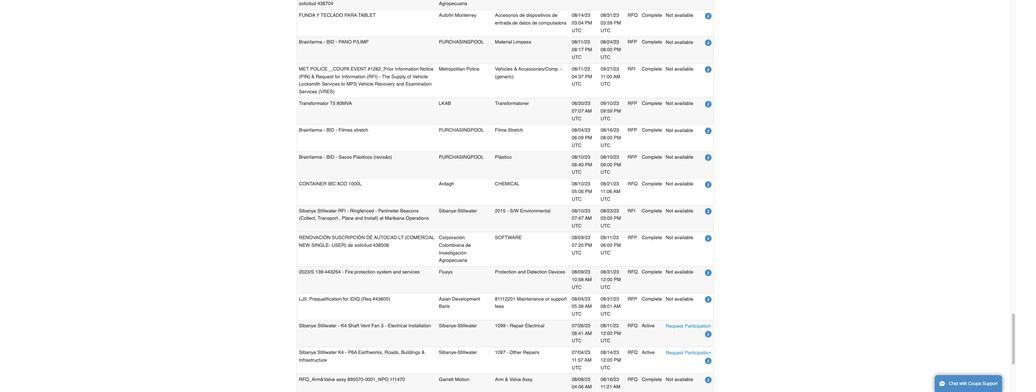 Task type: locate. For each thing, give the bounding box(es) containing it.
am inside 08/31/23 08:01 am utc
[[614, 304, 621, 310]]

4 not available from the top
[[666, 101, 694, 106]]

assy
[[337, 377, 346, 383]]

agropecuaria
[[439, 258, 468, 263]]

pm for 08/09/23 07:20 pm utc
[[585, 243, 593, 248]]

2 08/09/23 from the top
[[572, 270, 591, 275]]

12:00 inside the "08/11/23 12:00 pm utc"
[[601, 331, 613, 336]]

3 available from the top
[[675, 66, 694, 72]]

1 sibanye-stillwater from the top
[[439, 208, 477, 214]]

utc for 09/10/23 09:59 pm utc
[[601, 116, 611, 121]]

08/11/23 inside 08/11/23 08:17 pm utc
[[572, 39, 590, 45]]

08/21/23
[[601, 181, 620, 187]]

am inside '08/04/23 05:38 am utc'
[[585, 304, 592, 310]]

6 rfp from the top
[[628, 296, 638, 302]]

4 rfq from the top
[[628, 323, 638, 329]]

operations
[[406, 216, 429, 221]]

9 not available from the top
[[666, 235, 694, 241]]

pm for 08/11/23 04:37 pm utc
[[585, 74, 593, 79]]

am inside 07/26/23 06:41 am utc
[[585, 331, 592, 336]]

pm inside 08/14/23 03:04 pm utc
[[585, 20, 593, 26]]

recovery
[[375, 81, 395, 87]]

sibanye-stillwater up corporación
[[439, 208, 477, 214]]

1 08:00 from the top
[[601, 47, 613, 52]]

utc down 09:00
[[601, 170, 611, 175]]

08/14/23 inside 08/14/23 03:04 pm utc
[[572, 12, 591, 18]]

11 complete from the top
[[642, 296, 663, 302]]

utc down 06:09
[[572, 143, 582, 148]]

&
[[514, 66, 518, 72], [312, 74, 315, 79], [422, 350, 425, 356], [505, 377, 509, 383]]

rfi right 09/21/23
[[628, 66, 636, 72]]

0 vertical spatial brainfarma
[[299, 39, 322, 45]]

2 vertical spatial purchasingpool
[[439, 154, 484, 160]]

11 not from the top
[[666, 296, 674, 302]]

am inside 08/10/23 07:47 am utc
[[585, 216, 592, 221]]

08/16/23 for 11:21
[[601, 377, 620, 383]]

06:41
[[572, 331, 584, 336]]

perimeter
[[379, 208, 399, 214]]

request
[[316, 74, 334, 79], [666, 324, 684, 329], [666, 351, 684, 356]]

08/10/23 inside 08/10/23 06:40 pm utc
[[572, 154, 591, 160]]

brainfarma down funda
[[299, 39, 322, 45]]

08/14/23 for 03:04
[[572, 12, 591, 18]]

08/31/23 up '08:01' at the right bottom
[[601, 296, 620, 302]]

6 available from the top
[[675, 154, 694, 160]]

0 vertical spatial 08/31/23
[[601, 12, 620, 18]]

0 vertical spatial sibanye
[[299, 208, 316, 214]]

repair
[[510, 323, 524, 329]]

am right '08:01' at the right bottom
[[614, 304, 621, 310]]

07:47
[[572, 216, 584, 221]]

9 complete from the top
[[642, 235, 663, 241]]

sibanye
[[299, 208, 316, 214], [299, 323, 316, 329], [299, 350, 316, 356]]

0 vertical spatial request
[[316, 74, 334, 79]]

1 vertical spatial 08:00
[[601, 135, 613, 141]]

not available for 08/11/23 06:00 pm utc
[[666, 235, 694, 241]]

utc down 03:59
[[601, 28, 611, 33]]

rfq for 08/31/23 03:59 pm utc
[[628, 12, 638, 18]]

8 not from the top
[[666, 208, 674, 214]]

- inside "sibanye stillwater k4 - p6a earthworks, roads, buildings & infrastructure"
[[345, 350, 347, 356]]

10 not from the top
[[666, 270, 674, 275]]

k4 left shaft
[[341, 323, 347, 329]]

dispositivos
[[527, 12, 551, 18]]

utc inside 08/11/23 08:17 pm utc
[[572, 55, 582, 60]]

5 not available from the top
[[666, 128, 694, 133]]

am for 09/21/23
[[614, 74, 621, 79]]

08:17
[[572, 47, 584, 52]]

stretch
[[354, 128, 368, 133]]

accesorios de dispositivos de entrada de datos de computadora
[[495, 12, 567, 26]]

1 vertical spatial 08/04/23
[[572, 296, 591, 302]]

utc inside 08/10/23 06:40 pm utc
[[572, 170, 582, 175]]

pm for 08/23/23 03:00 pm utc
[[614, 216, 621, 221]]

utc up '08:01' at the right bottom
[[601, 285, 611, 290]]

plásticos
[[353, 154, 372, 160]]

rfp for 09/10/23 09:59 pm utc
[[628, 101, 638, 106]]

08/14/23 03:04 pm utc
[[572, 12, 593, 33]]

1 request participation from the top
[[666, 324, 711, 329]]

utc down the 07:07
[[572, 116, 582, 121]]

rfi right the 08/23/23
[[628, 208, 636, 214]]

- inside met police__coupa event #1282_prior information notice (pin) & request for information (rfi) - the supply of vehicle locksmith services to mps vehicle recovery and examination services (vres)
[[379, 74, 381, 79]]

not available for 08/10/23 09:00 pm utc
[[666, 154, 694, 160]]

0 vertical spatial 08/09/23
[[572, 235, 591, 241]]

2 rfp from the top
[[628, 101, 638, 106]]

stillwater up infrastructure
[[318, 350, 337, 356]]

2 request participation from the top
[[666, 351, 711, 356]]

08/11/23 06:00 pm utc
[[601, 235, 621, 256]]

funda y teclado para tablet
[[299, 12, 376, 18]]

08/11/23
[[572, 39, 590, 45], [572, 66, 590, 72], [601, 235, 619, 241], [601, 323, 619, 329]]

vehicle down (rfi)
[[358, 81, 374, 87]]

7 available from the top
[[675, 181, 694, 187]]

am down 09/21/23
[[614, 74, 621, 79]]

0 vertical spatial 08/16/23
[[601, 128, 620, 133]]

stillwater inside 'sibanye stillwater rfi - ringfenced - perimeter beacons (collect, transport , place and install) at marikana operations'
[[318, 208, 337, 214]]

1 horizontal spatial services
[[322, 81, 340, 87]]

utc down the 03:00
[[601, 223, 611, 229]]

0 vertical spatial information
[[395, 66, 419, 72]]

08/10/23 inside 08/10/23 05:06 pm utc
[[572, 181, 591, 187]]

infrastructure
[[299, 358, 327, 363]]

08/16/23 up 11:21
[[601, 377, 620, 383]]

08/04/23 inside 08/04/23 06:09 pm utc
[[572, 128, 591, 133]]

2 available from the top
[[675, 39, 694, 45]]

active
[[642, 323, 655, 329], [642, 350, 655, 356]]

1 participation from the top
[[685, 324, 711, 329]]

08/16/23 down 09/10/23 09:59 pm utc
[[601, 128, 620, 133]]

supply
[[392, 74, 406, 79]]

1 rfp from the top
[[628, 39, 638, 45]]

2 not available from the top
[[666, 39, 694, 45]]

08/10/23 up 09:00
[[601, 154, 620, 160]]

pm inside 08/10/23 06:40 pm utc
[[585, 162, 593, 168]]

rfp for 08/16/23 08:00 pm utc
[[628, 128, 638, 133]]

0001_npo
[[365, 377, 389, 383]]

utc down 07:20
[[572, 250, 582, 256]]

2 electrical from the left
[[526, 323, 545, 329]]

am inside 08/16/23 11:21 am utc
[[614, 385, 621, 390]]

pm up 08/14/23 12:00 pm utc
[[614, 331, 621, 336]]

request participation button for 08/11/23 12:00 pm utc
[[666, 323, 711, 330]]

not for 08/31/23 12:00 pm utc
[[666, 270, 674, 275]]

2 08/16/23 from the top
[[601, 377, 620, 383]]

sibanye- down bank
[[439, 323, 458, 329]]

08/09/23 up 07:20
[[572, 235, 591, 241]]

am for 08/04/23
[[585, 304, 592, 310]]

utc for 08/10/23 05:06 pm utc
[[572, 197, 582, 202]]

not available for 08/31/23 03:59 pm utc
[[666, 13, 694, 18]]

1 horizontal spatial vehicle
[[413, 74, 428, 79]]

brainfarma for brainfarma - bid - filmes stretch
[[299, 128, 322, 133]]

1 vertical spatial for
[[343, 296, 349, 302]]

6 rfq from the top
[[628, 377, 638, 383]]

am right 10:58
[[585, 277, 592, 283]]

utc inside 08/04/23 06:09 pm utc
[[572, 143, 582, 148]]

1 sibanye- from the top
[[439, 208, 458, 214]]

1 electrical from the left
[[388, 323, 407, 329]]

not
[[666, 13, 674, 18], [666, 39, 674, 45], [666, 66, 674, 72], [666, 101, 674, 106], [666, 128, 674, 133], [666, 154, 674, 160], [666, 181, 674, 187], [666, 208, 674, 214], [666, 235, 674, 241], [666, 270, 674, 275], [666, 296, 674, 302], [666, 377, 674, 383]]

08/10/23 06:40 pm utc
[[572, 154, 593, 175]]

pm for 08/24/23 08:00 pm utc
[[614, 47, 621, 52]]

services
[[403, 270, 420, 275]]

08/11/23 inside the "08/11/23 12:00 pm utc"
[[601, 323, 619, 329]]

de up computadora
[[552, 12, 558, 18]]

de inside renovación suscripción de autocad lt (comercial new single- user) de solicitud 438508
[[348, 243, 353, 248]]

bid left the sacos on the top left of page
[[327, 154, 335, 160]]

08/09/23 inside 08/09/23 07:20 pm utc
[[572, 235, 591, 241]]

1 08/16/23 from the top
[[601, 128, 620, 133]]

sibanye-stillwater for sibanye stillwater rfi - ringfenced - perimeter beacons (collect, transport , place and install) at marikana operations
[[439, 208, 477, 214]]

0 vertical spatial bid
[[327, 39, 335, 45]]

2 rfq from the top
[[628, 181, 638, 187]]

2 vertical spatial request
[[666, 351, 684, 356]]

utc down 05:06
[[572, 197, 582, 202]]

2 sibanye-stillwater from the top
[[439, 323, 477, 329]]

1 brainfarma from the top
[[299, 39, 322, 45]]

0 horizontal spatial information
[[342, 74, 366, 79]]

am inside 09/21/23 11:00 am utc
[[614, 74, 621, 79]]

1 vertical spatial brainfarma
[[299, 128, 322, 133]]

3 12:00 from the top
[[601, 358, 613, 363]]

1 horizontal spatial electrical
[[526, 323, 545, 329]]

1 vertical spatial vehicle
[[358, 81, 374, 87]]

utc inside the "08/11/23 12:00 pm utc"
[[601, 338, 611, 344]]

pm for 08/11/23 12:00 pm utc
[[614, 331, 621, 336]]

utc down 03:04 on the right of page
[[572, 28, 582, 33]]

1 not from the top
[[666, 13, 674, 18]]

pm right 06:40
[[585, 162, 593, 168]]

pm right 03:04 on the right of page
[[585, 20, 593, 26]]

rfp for 08/31/23 08:01 am utc
[[628, 296, 638, 302]]

not available for 08/16/23 11:21 am utc
[[666, 377, 694, 383]]

am inside 08/21/23 11:06 am utc
[[614, 189, 621, 194]]

fees
[[495, 304, 504, 310]]

08:00 down the 08/24/23
[[601, 47, 613, 52]]

not for 08/23/23 03:00 pm utc
[[666, 208, 674, 214]]

pm right 06:09
[[585, 135, 593, 141]]

3 sibanye from the top
[[299, 350, 316, 356]]

utc up 08/14/23 12:00 pm utc
[[601, 338, 611, 344]]

mps
[[347, 81, 357, 87]]

sibanye-
[[439, 208, 458, 214], [439, 323, 458, 329], [439, 350, 458, 356]]

pm right 04:37
[[585, 74, 593, 79]]

1 rfq from the top
[[628, 12, 638, 18]]

investigación
[[439, 250, 467, 256]]

0 vertical spatial sibanye-stillwater
[[439, 208, 477, 214]]

utc inside 08/08/23 04:06 am utc
[[572, 392, 582, 393]]

1 vertical spatial 08/14/23
[[601, 350, 620, 356]]

0 horizontal spatial services
[[299, 89, 317, 95]]

utc inside 08/21/23 11:06 am utc
[[601, 197, 611, 202]]

de inside corporación colombiana de investigación agropecuaria
[[466, 243, 471, 248]]

utc inside the 08/23/23 03:00 pm utc
[[601, 223, 611, 229]]

rfq right 08/21/23
[[628, 181, 638, 187]]

2 vertical spatial sibanye-
[[439, 350, 458, 356]]

2 brainfarma from the top
[[299, 128, 322, 133]]

utc inside 08/10/23 07:47 am utc
[[572, 223, 582, 229]]

available for 08/21/23 11:06 am utc
[[675, 181, 694, 187]]

utc for 06/30/23 07:07 am utc
[[572, 116, 582, 121]]

08/31/23 inside 08/31/23 12:00 pm utc
[[601, 270, 620, 275]]

pm inside 08/10/23 09:00 pm utc
[[614, 162, 621, 168]]

utc inside 08/09/23 07:20 pm utc
[[572, 250, 582, 256]]

pm inside 08/31/23 12:00 pm utc
[[614, 277, 621, 283]]

0 vertical spatial 08/14/23
[[572, 12, 591, 18]]

05:38
[[572, 304, 584, 310]]

am right 11:21
[[614, 385, 621, 390]]

1 horizontal spatial 08/14/23
[[601, 350, 620, 356]]

am for 08/16/23
[[614, 385, 621, 390]]

2 08:00 from the top
[[601, 135, 613, 141]]

1 not available from the top
[[666, 13, 694, 18]]

pm inside 08/04/23 06:09 pm utc
[[585, 135, 593, 141]]

08/10/23 up 07:47
[[572, 208, 591, 214]]

1 available from the top
[[675, 13, 694, 18]]

08/31/23 for 12:00
[[601, 270, 620, 275]]

3 08/31/23 from the top
[[601, 296, 620, 302]]

am down 07/26/23
[[585, 331, 592, 336]]

utc inside 08/10/23 09:00 pm utc
[[601, 170, 611, 175]]

0 vertical spatial request participation button
[[666, 323, 711, 330]]

08/10/23 inside 08/10/23 09:00 pm utc
[[601, 154, 620, 160]]

teclado
[[321, 12, 343, 18]]

not for 08/31/23 08:01 am utc
[[666, 296, 674, 302]]

available for 08/24/23 08:00 pm utc
[[675, 39, 694, 45]]

3 not available from the top
[[666, 66, 694, 72]]

12:00 inside 08/14/23 12:00 pm utc
[[601, 358, 613, 363]]

5 complete from the top
[[642, 128, 663, 133]]

complete for 08/23/23 03:00 pm utc
[[642, 208, 663, 214]]

sibanye- up garrett
[[439, 350, 458, 356]]

08:00 inside 08/16/23 08:00 pm utc
[[601, 135, 613, 141]]

(req
[[361, 296, 372, 302]]

0 vertical spatial purchasingpool
[[439, 39, 484, 45]]

pm right 03:59
[[614, 20, 621, 26]]

12 not from the top
[[666, 377, 674, 383]]

11:57
[[572, 358, 584, 363]]

pm for 08/31/23 12:00 pm utc
[[614, 277, 621, 283]]

2 bid from the top
[[327, 128, 335, 133]]

0 vertical spatial for
[[335, 74, 341, 79]]

2 vertical spatial brainfarma
[[299, 154, 322, 160]]

pm right 09:00
[[614, 162, 621, 168]]

met police__coupa event #1282_prior information notice (pin) & request for information (rfi) - the supply of vehicle locksmith services to mps vehicle recovery and examination services (vres)
[[299, 66, 434, 95]]

am for 08/08/23
[[585, 385, 592, 390]]

pm down the 08/24/23
[[614, 47, 621, 52]]

08/04/23 inside '08/04/23 05:38 am utc'
[[572, 296, 591, 302]]

1 vertical spatial k4
[[338, 350, 344, 356]]

11:00
[[601, 74, 613, 79]]

3 not from the top
[[666, 66, 674, 72]]

utc down "05:38" in the right bottom of the page
[[572, 312, 582, 317]]

sibanye inside 'sibanye stillwater rfi - ringfenced - perimeter beacons (collect, transport , place and install) at marikana operations'
[[299, 208, 316, 214]]

2 active from the top
[[642, 350, 655, 356]]

utc down 06:00
[[601, 250, 611, 256]]

chat with coupa support
[[950, 382, 999, 387]]

pm inside 08/10/23 05:06 pm utc
[[585, 189, 593, 194]]

7 not from the top
[[666, 181, 674, 187]]

de right colombiana
[[466, 243, 471, 248]]

pm inside 08/24/23 08:00 pm utc
[[614, 47, 621, 52]]

utc for 08/21/23 11:06 am utc
[[601, 197, 611, 202]]

2 purchasingpool from the top
[[439, 128, 484, 133]]

and down 'supply'
[[396, 81, 404, 87]]

sibanye-stillwater up garrett motion on the bottom of the page
[[439, 350, 477, 356]]

1 vertical spatial 08/09/23
[[572, 270, 591, 275]]

utc up 09/21/23
[[601, 55, 611, 60]]

12:00 right 08/09/23 10:58 am utc
[[601, 277, 613, 283]]

0 vertical spatial 08:00
[[601, 47, 613, 52]]

utc for 08/14/23 03:04 pm utc
[[572, 28, 582, 33]]

sibanye-stillwater for sibanye stillwater k4 - p6a earthworks, roads, buildings & infrastructure
[[439, 350, 477, 356]]

utc for 08/23/23 03:00 pm utc
[[601, 223, 611, 229]]

utc inside 09/21/23 11:00 am utc
[[601, 81, 611, 87]]

08/31/23 inside 08/31/23 08:01 am utc
[[601, 296, 620, 302]]

2 sibanye from the top
[[299, 323, 316, 329]]

12:00 inside 08/31/23 12:00 pm utc
[[601, 277, 613, 283]]

2 08/04/23 from the top
[[572, 296, 591, 302]]

7 not available from the top
[[666, 181, 694, 187]]

complete for 08/31/23 03:59 pm utc
[[642, 12, 663, 18]]

3 complete from the top
[[642, 66, 663, 72]]

1 vertical spatial request participation
[[666, 351, 711, 356]]

8 complete from the top
[[642, 208, 663, 214]]

4 complete from the top
[[642, 101, 663, 106]]

utc inside 07/26/23 06:41 am utc
[[572, 338, 582, 344]]

2 vertical spatial 12:00
[[601, 358, 613, 363]]

pm inside 08/31/23 03:59 pm utc
[[614, 20, 621, 26]]

5 rfp from the top
[[628, 235, 638, 241]]

utc down 11:57
[[572, 365, 582, 371]]

utc inside '08/04/23 05:38 am utc'
[[572, 312, 582, 317]]

& right arm
[[505, 377, 509, 383]]

08/31/23 for 08:01
[[601, 296, 620, 302]]

rfq_arm&valve
[[299, 377, 335, 383]]

3 sibanye- from the top
[[439, 350, 458, 356]]

1 vertical spatial 08/31/23
[[601, 270, 620, 275]]

0 vertical spatial participation
[[685, 324, 711, 329]]

9 available from the top
[[675, 235, 694, 241]]

met
[[299, 66, 309, 72]]

complete for 08/31/23 12:00 pm utc
[[642, 270, 663, 275]]

purchasingpool up ardagh
[[439, 154, 484, 160]]

08/11/23 up 06:00
[[601, 235, 619, 241]]

utc inside 08/31/23 08:01 am utc
[[601, 312, 611, 317]]

pm inside 08/14/23 12:00 pm utc
[[614, 358, 621, 363]]

the
[[382, 74, 390, 79]]

funda
[[299, 12, 315, 18]]

rfi for 2015 - s/w  environmental
[[628, 208, 636, 214]]

am right 07:47
[[585, 216, 592, 221]]

06:00
[[601, 243, 613, 248]]

not available for 08/31/23 08:01 am utc
[[666, 296, 694, 302]]

utc for 08/31/23 08:01 am utc
[[601, 312, 611, 317]]

0 horizontal spatial vehicle
[[358, 81, 374, 87]]

08/16/23 inside 08/16/23 11:21 am utc
[[601, 377, 620, 383]]

am for 06/30/23
[[585, 108, 592, 114]]

2 vertical spatial 08/31/23
[[601, 296, 620, 302]]

0 horizontal spatial for
[[335, 74, 341, 79]]

1 vertical spatial 12:00
[[601, 331, 613, 336]]

utc inside 08/11/23 06:00 pm utc
[[601, 250, 611, 256]]

06:09
[[572, 135, 584, 141]]

7 complete from the top
[[642, 181, 663, 187]]

08/11/23 04:37 pm utc
[[572, 66, 593, 87]]

purchasingpool for material
[[439, 39, 484, 45]]

utc for 08/08/23 04:06 am utc
[[572, 392, 582, 393]]

am down 08/08/23
[[585, 385, 592, 390]]

k4 left p6a
[[338, 350, 344, 356]]

metropolitan police
[[439, 66, 480, 72]]

12 not available from the top
[[666, 377, 694, 383]]

08/08/23
[[572, 377, 591, 383]]

08/09/23 inside 08/09/23 10:58 am utc
[[572, 270, 591, 275]]

pm inside the 08/23/23 03:00 pm utc
[[614, 216, 621, 221]]

07:20
[[572, 243, 584, 248]]

03:04
[[572, 20, 584, 26]]

not for 08/21/23 11:06 am utc
[[666, 181, 674, 187]]

08/14/23 up 03:04 on the right of page
[[572, 12, 591, 18]]

1 vertical spatial active
[[642, 350, 655, 356]]

5 not from the top
[[666, 128, 674, 133]]

,
[[339, 216, 341, 221]]

pm inside 08/11/23 04:37 pm utc
[[585, 74, 593, 79]]

for down police__coupa
[[335, 74, 341, 79]]

pm right 05:06
[[585, 189, 593, 194]]

rfq for 08/21/23 11:06 am utc
[[628, 181, 638, 187]]

12 complete from the top
[[642, 377, 663, 383]]

08/10/23 inside 08/10/23 07:47 am utc
[[572, 208, 591, 214]]

utc for 08/16/23 08:00 pm utc
[[601, 143, 611, 148]]

1 vertical spatial sibanye-
[[439, 323, 458, 329]]

08:01
[[601, 304, 613, 310]]

sibanye up (collect,
[[299, 208, 316, 214]]

with
[[960, 382, 968, 387]]

autocad
[[374, 235, 397, 241]]

purchasingpool up metropolitan police
[[439, 39, 484, 45]]

1 purchasingpool from the top
[[439, 39, 484, 45]]

2 12:00 from the top
[[601, 331, 613, 336]]

1 vertical spatial purchasingpool
[[439, 128, 484, 133]]

08/11/23 inside 08/11/23 04:37 pm utc
[[572, 66, 590, 72]]

information up the of
[[395, 66, 419, 72]]

2 vertical spatial bid
[[327, 154, 335, 160]]

brainfarma down the transformator
[[299, 128, 322, 133]]

1 vertical spatial request
[[666, 324, 684, 329]]

5 rfq from the top
[[628, 350, 638, 356]]

locksmith
[[299, 81, 321, 87]]

08/11/23 down 08/31/23 08:01 am utc
[[601, 323, 619, 329]]

8 not available from the top
[[666, 208, 694, 214]]

purchasingpool down lkab at the left of the page
[[439, 128, 484, 133]]

rfp right 08/16/23 08:00 pm utc
[[628, 128, 638, 133]]

1 sibanye from the top
[[299, 208, 316, 214]]

08/14/23
[[572, 12, 591, 18], [601, 350, 620, 356]]

utc inside 06/30/23 07:07 am utc
[[572, 116, 582, 121]]

08/16/23 inside 08/16/23 08:00 pm utc
[[601, 128, 620, 133]]

sibanye for sibanye stillwater k4 - p6a earthworks, roads, buildings & infrastructure
[[299, 350, 316, 356]]

2 vertical spatial sibanye-stillwater
[[439, 350, 477, 356]]

chat
[[950, 382, 959, 387]]

metropolitan
[[439, 66, 465, 72]]

monterrey
[[455, 12, 477, 18]]

08/14/23 inside 08/14/23 12:00 pm utc
[[601, 350, 620, 356]]

utc inside 08/11/23 04:37 pm utc
[[572, 81, 582, 87]]

4 rfp from the top
[[628, 154, 638, 160]]

10 available from the top
[[675, 270, 694, 275]]

9 not from the top
[[666, 235, 674, 241]]

utc up 08/16/23 11:21 am utc
[[601, 365, 611, 371]]

3 brainfarma from the top
[[299, 154, 322, 160]]

utc inside 08/24/23 08:00 pm utc
[[601, 55, 611, 60]]

am inside 08/08/23 04:06 am utc
[[585, 385, 592, 390]]

complete for 08/11/23 06:00 pm utc
[[642, 235, 663, 241]]

utc down 06:40
[[572, 170, 582, 175]]

tablet
[[358, 12, 376, 18]]

1 complete from the top
[[642, 12, 663, 18]]

1 vertical spatial sibanye-stillwater
[[439, 323, 477, 329]]

& right buildings
[[422, 350, 425, 356]]

utc for 07/04/23 11:57 am utc
[[572, 365, 582, 371]]

1 vertical spatial bid
[[327, 128, 335, 133]]

utc down 11:21
[[601, 392, 611, 393]]

stillwater inside "sibanye stillwater k4 - p6a earthworks, roads, buildings & infrastructure"
[[318, 350, 337, 356]]

1 12:00 from the top
[[601, 277, 613, 283]]

utc inside 08/31/23 12:00 pm utc
[[601, 285, 611, 290]]

1 active from the top
[[642, 323, 655, 329]]

pm right 07:20
[[585, 243, 593, 248]]

pm inside 09/10/23 09:59 pm utc
[[614, 108, 621, 114]]

sibanye for sibanye stillwater - k4 shaft vent fan 3 - electrical installation
[[299, 323, 316, 329]]

08/04/23 up 06:09
[[572, 128, 591, 133]]

1 08/04/23 from the top
[[572, 128, 591, 133]]

08/31/23 up 03:59
[[601, 12, 620, 18]]

2 08/31/23 from the top
[[601, 270, 620, 275]]

2 not from the top
[[666, 39, 674, 45]]

bid
[[327, 39, 335, 45], [327, 128, 335, 133], [327, 154, 335, 160]]

am for 08/09/23
[[585, 277, 592, 283]]

2 vertical spatial sibanye
[[299, 350, 316, 356]]

1 horizontal spatial information
[[395, 66, 419, 72]]

datos
[[519, 20, 531, 26]]

brainfarma - bid - pano p/limp
[[299, 39, 369, 45]]

am inside 07/04/23 11:57 am utc
[[585, 358, 592, 363]]

for inside met police__coupa event #1282_prior information notice (pin) & request for information (rfi) - the supply of vehicle locksmith services to mps vehicle recovery and examination services (vres)
[[335, 74, 341, 79]]

08/11/23 inside 08/11/23 06:00 pm utc
[[601, 235, 619, 241]]

electrical right 3
[[388, 323, 407, 329]]

am inside 08/09/23 10:58 am utc
[[585, 277, 592, 283]]

rfp right the 08/24/23
[[628, 39, 638, 45]]

08/09/23 07:20 pm utc
[[572, 235, 593, 256]]

utc inside 08/31/23 03:59 pm utc
[[601, 28, 611, 33]]

0 vertical spatial active
[[642, 323, 655, 329]]

10 complete from the top
[[642, 270, 663, 275]]

03:00
[[601, 216, 613, 221]]

08/09/23 up 10:58
[[572, 270, 591, 275]]

438508
[[373, 243, 389, 248]]

12 available from the top
[[675, 377, 694, 383]]

brainfarma for brainfarma - bid - sacos plásticos (revisão)
[[299, 154, 322, 160]]

3 rfp from the top
[[628, 128, 638, 133]]

08/04/23 for 05:38
[[572, 296, 591, 302]]

pm inside 08/09/23 07:20 pm utc
[[585, 243, 593, 248]]

1 vertical spatial request participation button
[[666, 349, 711, 357]]

5 available from the top
[[675, 128, 694, 133]]

3 rfq from the top
[[628, 270, 638, 275]]

4 available from the top
[[675, 101, 694, 106]]

0 vertical spatial 08/04/23
[[572, 128, 591, 133]]

11:06
[[601, 189, 613, 194]]

1 vertical spatial participation
[[685, 351, 711, 356]]

2 complete from the top
[[642, 39, 663, 45]]

sibanye inside "sibanye stillwater k4 - p6a earthworks, roads, buildings & infrastructure"
[[299, 350, 316, 356]]

12:00 for 08/31/23
[[601, 277, 613, 283]]

1 vertical spatial services
[[299, 89, 317, 95]]

available for 09/21/23 11:00 am utc
[[675, 66, 694, 72]]

utc down 10:58
[[572, 285, 582, 290]]

complete for 08/10/23 09:00 pm utc
[[642, 154, 663, 160]]

09:00
[[601, 162, 613, 168]]

sibanye- down ardagh
[[439, 208, 458, 214]]

1 08/09/23 from the top
[[572, 235, 591, 241]]

utc inside 08/09/23 10:58 am utc
[[572, 285, 582, 290]]

pm inside the "08/11/23 12:00 pm utc"
[[614, 331, 621, 336]]

1 vertical spatial information
[[342, 74, 366, 79]]

am right "05:38" in the right bottom of the page
[[585, 304, 592, 310]]

sibanye down lj5:
[[299, 323, 316, 329]]

pm inside 08/16/23 08:00 pm utc
[[614, 135, 621, 141]]

rfq right 08/16/23 11:21 am utc
[[628, 377, 638, 383]]

utc inside 08/10/23 05:06 pm utc
[[572, 197, 582, 202]]

utc inside 08/16/23 08:00 pm utc
[[601, 143, 611, 148]]

am
[[614, 74, 621, 79], [585, 108, 592, 114], [614, 189, 621, 194], [585, 216, 592, 221], [585, 277, 592, 283], [585, 304, 592, 310], [614, 304, 621, 310], [585, 331, 592, 336], [585, 358, 592, 363], [585, 385, 592, 390], [614, 385, 621, 390]]

0 vertical spatial 12:00
[[601, 277, 613, 283]]

08/11/23 up 08:17
[[572, 39, 590, 45]]

rfp right 08/10/23 09:00 pm utc
[[628, 154, 638, 160]]

0 vertical spatial sibanye-
[[439, 208, 458, 214]]

am inside 06/30/23 07:07 am utc
[[585, 108, 592, 114]]

08/04/23 up "05:38" in the right bottom of the page
[[572, 296, 591, 302]]

am down 06/30/23 in the right top of the page
[[585, 108, 592, 114]]

pm for 08/16/23 08:00 pm utc
[[614, 135, 621, 141]]

brainfarma - bid - sacos plásticos (revisão)
[[299, 154, 392, 160]]

information up "mps"
[[342, 74, 366, 79]]

1 vertical spatial sibanye
[[299, 323, 316, 329]]

repairs
[[523, 350, 540, 356]]

11 available from the top
[[675, 296, 694, 302]]

6 complete from the top
[[642, 154, 663, 160]]

6 not available from the top
[[666, 154, 694, 160]]

08:00 right 08/04/23 06:09 pm utc
[[601, 135, 613, 141]]

utc up 09:00
[[601, 143, 611, 148]]

available for 09/10/23 09:59 pm utc
[[675, 101, 694, 106]]

2 request participation button from the top
[[666, 349, 711, 357]]

utc inside 08/14/23 03:04 pm utc
[[572, 28, 582, 33]]

rfq right 08/14/23 12:00 pm utc
[[628, 350, 638, 356]]

utc for 08/10/23 09:00 pm utc
[[601, 170, 611, 175]]

0 horizontal spatial electrical
[[388, 323, 407, 329]]

08/31/23 inside 08/31/23 03:59 pm utc
[[601, 12, 620, 18]]

utc inside 08/16/23 11:21 am utc
[[601, 392, 611, 393]]

0 vertical spatial request participation
[[666, 324, 711, 329]]

pm right 06:00
[[614, 243, 621, 248]]

utc for 08/14/23 12:00 pm utc
[[601, 365, 611, 371]]

1 bid from the top
[[327, 39, 335, 45]]

08/31/23 12:00 pm utc
[[601, 270, 621, 290]]

2 participation from the top
[[685, 351, 711, 356]]

utc inside 07/04/23 11:57 am utc
[[572, 365, 582, 371]]

of
[[408, 74, 411, 79]]

1 request participation button from the top
[[666, 323, 711, 330]]

08:00 inside 08/24/23 08:00 pm utc
[[601, 47, 613, 52]]

rfi
[[628, 66, 636, 72], [338, 208, 346, 214], [628, 208, 636, 214]]

corporación colombiana de investigación agropecuaria
[[439, 235, 471, 263]]

2 sibanye- from the top
[[439, 323, 458, 329]]

am down 07/04/23
[[585, 358, 592, 363]]

utc for 08/04/23 06:09 pm utc
[[572, 143, 582, 148]]

10 not available from the top
[[666, 270, 694, 275]]

utc inside 09/10/23 09:59 pm utc
[[601, 116, 611, 121]]

stillwater up transport
[[318, 208, 337, 214]]

utc down 06:41
[[572, 338, 582, 344]]

maintenance
[[517, 296, 544, 302]]

pm inside 08/11/23 08:17 pm utc
[[585, 47, 593, 52]]

4 not from the top
[[666, 101, 674, 106]]

not available for 08/21/23 11:06 am utc
[[666, 181, 694, 187]]

08/11/23 up 04:37
[[572, 66, 590, 72]]

3 bid from the top
[[327, 154, 335, 160]]

11 not available from the top
[[666, 296, 694, 302]]

bid for sacos
[[327, 154, 335, 160]]

plástico
[[495, 154, 512, 160]]

utc inside 08/14/23 12:00 pm utc
[[601, 365, 611, 371]]

1 08/31/23 from the top
[[601, 12, 620, 18]]

0 horizontal spatial 08/14/23
[[572, 12, 591, 18]]

not for 08/11/23 06:00 pm utc
[[666, 235, 674, 241]]

3 sibanye-stillwater from the top
[[439, 350, 477, 356]]

1 vertical spatial 08/16/23
[[601, 377, 620, 383]]

pm inside 08/11/23 06:00 pm utc
[[614, 243, 621, 248]]

& right vehicles
[[514, 66, 518, 72]]

vehicle up examination
[[413, 74, 428, 79]]

utc for 08/31/23 12:00 pm utc
[[601, 285, 611, 290]]

request participation for 08/11/23 12:00 pm utc
[[666, 324, 711, 329]]



Task type: vqa. For each thing, say whether or not it's contained in the screenshot.


Task type: describe. For each thing, give the bounding box(es) containing it.
transformator t5 80mva
[[299, 101, 352, 106]]

09:59
[[601, 108, 613, 114]]

complete for 08/31/23 08:01 am utc
[[642, 296, 663, 302]]

available for 08/31/23 03:59 pm utc
[[675, 13, 694, 18]]

09/10/23 09:59 pm utc
[[601, 101, 621, 121]]

request participation for 08/14/23 12:00 pm utc
[[666, 351, 711, 356]]

08/11/23 for 08:17
[[572, 39, 590, 45]]

available for 08/31/23 12:00 pm utc
[[675, 270, 694, 275]]

complete for 08/16/23 08:00 pm utc
[[642, 128, 663, 133]]

12:00 for 08/11/23
[[601, 331, 613, 336]]

entrada
[[495, 20, 511, 26]]

rfi inside 'sibanye stillwater rfi - ringfenced - perimeter beacons (collect, transport , place and install) at marikana operations'
[[338, 208, 346, 214]]

08/09/23 for 07:20
[[572, 235, 591, 241]]

08/16/23 for 08:00
[[601, 128, 620, 133]]

895570-
[[348, 377, 365, 383]]

stillwater down asian development bank
[[458, 323, 477, 329]]

and left detection
[[518, 270, 526, 275]]

request for 1097 - other repairs
[[666, 351, 684, 356]]

utc for 08/09/23 10:58 am utc
[[572, 285, 582, 290]]

utc for 08/16/23 11:21 am utc
[[601, 392, 611, 393]]

lt
[[399, 235, 404, 241]]

available for 08/16/23 08:00 pm utc
[[675, 128, 694, 133]]

p/limp
[[353, 39, 369, 45]]

3 purchasingpool from the top
[[439, 154, 484, 160]]

development
[[452, 296, 480, 302]]

07/26/23
[[572, 323, 591, 329]]

08/24/23 08:00 pm utc
[[601, 39, 621, 60]]

filme
[[495, 128, 507, 133]]

not for 08/16/23 08:00 pm utc
[[666, 128, 674, 133]]

08/31/23 08:01 am utc
[[601, 296, 621, 317]]

roads,
[[385, 350, 400, 356]]

139-
[[316, 270, 325, 275]]

complete for 08/16/23 11:21 am utc
[[642, 377, 663, 383]]

vent
[[361, 323, 370, 329]]

utc for 08/31/23 03:59 pm utc
[[601, 28, 611, 33]]

08/08/23 04:06 am utc
[[572, 377, 592, 393]]

purchasingpool for filme
[[439, 128, 484, 133]]

rfq for 08/14/23 12:00 pm utc
[[628, 350, 638, 356]]

protection
[[495, 270, 517, 275]]

08/04/23 for 06:09
[[572, 128, 591, 133]]

06:40
[[572, 162, 584, 168]]

pm for 08/10/23 09:00 pm utc
[[614, 162, 621, 168]]

beacons
[[400, 208, 419, 214]]

aco
[[337, 181, 347, 187]]

08/10/23 for 07:47
[[572, 208, 591, 214]]

am for 07/26/23
[[585, 331, 592, 336]]

80mva
[[337, 101, 352, 106]]

single-
[[312, 243, 331, 248]]

09/10/23
[[601, 101, 620, 106]]

stillwater up corporación
[[458, 208, 477, 214]]

09/21/23 11:00 am utc
[[601, 66, 621, 87]]

& inside met police__coupa event #1282_prior information notice (pin) & request for information (rfi) - the supply of vehicle locksmith services to mps vehicle recovery and examination services (vres)
[[312, 74, 315, 79]]

lj5:
[[299, 296, 308, 302]]

transport
[[318, 216, 338, 221]]

request inside met police__coupa event #1282_prior information notice (pin) & request for information (rfi) - the supply of vehicle locksmith services to mps vehicle recovery and examination services (vres)
[[316, 74, 334, 79]]

lj5: prequalification for idiq (req #43605)
[[299, 296, 390, 302]]

pm for 09/10/23 09:59 pm utc
[[614, 108, 621, 114]]

pm for 08/10/23 06:40 pm utc
[[585, 162, 593, 168]]

am for 08/31/23
[[614, 304, 621, 310]]

08/10/23 05:06 pm utc
[[572, 181, 593, 202]]

vehicles & accessories/comp. - (generic)
[[495, 66, 563, 79]]

protection and detection devices
[[495, 270, 566, 275]]

(rfi)
[[367, 74, 378, 79]]

not for 09/10/23 09:59 pm utc
[[666, 101, 674, 106]]

arm & valve assy
[[495, 377, 533, 383]]

not available for 08/23/23 03:00 pm utc
[[666, 208, 694, 214]]

complete for 08/24/23 08:00 pm utc
[[642, 39, 663, 45]]

stillwater up motion
[[458, 350, 477, 356]]

utc for 08/10/23 06:40 pm utc
[[572, 170, 582, 175]]

rfp for 08/11/23 06:00 pm utc
[[628, 235, 638, 241]]

garrett
[[439, 377, 454, 383]]

fire
[[345, 270, 353, 275]]

request participation button for 08/14/23 12:00 pm utc
[[666, 349, 711, 357]]

sibanye-stillwater for sibanye stillwater - k4 shaft vent fan 3 - electrical installation
[[439, 323, 477, 329]]

installation
[[409, 323, 431, 329]]

utc for 08/11/23 12:00 pm utc
[[601, 338, 611, 344]]

sibanye for sibanye stillwater rfi - ringfenced - perimeter beacons (collect, transport , place and install) at marikana operations
[[299, 208, 316, 214]]

and inside met police__coupa event #1282_prior information notice (pin) & request for information (rfi) - the supply of vehicle locksmith services to mps vehicle recovery and examination services (vres)
[[396, 81, 404, 87]]

utc for 07/26/23 06:41 am utc
[[572, 338, 582, 344]]

arm
[[495, 377, 504, 383]]

1099 - repair electrical
[[495, 323, 545, 329]]

& inside "sibanye stillwater k4 - p6a earthworks, roads, buildings & infrastructure"
[[422, 350, 425, 356]]

de left 'datos'
[[513, 20, 518, 26]]

and right system
[[393, 270, 401, 275]]

stretch
[[508, 128, 523, 133]]

fluxys
[[439, 270, 453, 275]]

and inside 'sibanye stillwater rfi - ringfenced - perimeter beacons (collect, transport , place and install) at marikana operations'
[[355, 216, 363, 221]]

autofin
[[439, 12, 454, 18]]

not available for 08/31/23 12:00 pm utc
[[666, 270, 694, 275]]

sibanye- for sibanye stillwater k4 - p6a earthworks, roads, buildings & infrastructure
[[439, 350, 458, 356]]

08:00 for 08/24/23
[[601, 47, 613, 52]]

para
[[345, 12, 357, 18]]

am for 08/10/23
[[585, 216, 592, 221]]

utc for 08/11/23 06:00 pm utc
[[601, 250, 611, 256]]

0 vertical spatial vehicle
[[413, 74, 428, 79]]

de
[[366, 235, 373, 241]]

pm for 08/31/23 03:59 pm utc
[[614, 20, 621, 26]]

pm for 08/10/23 05:06 pm utc
[[585, 189, 593, 194]]

corporación
[[439, 235, 465, 241]]

available for 08/16/23 11:21 am utc
[[675, 377, 694, 383]]

brainfarma - bid - filmes stretch
[[299, 128, 368, 133]]

chat with coupa support button
[[936, 376, 1003, 393]]

443254
[[325, 270, 341, 275]]

k4 inside "sibanye stillwater k4 - p6a earthworks, roads, buildings & infrastructure"
[[338, 350, 344, 356]]

available for 08/10/23 09:00 pm utc
[[675, 154, 694, 160]]

1 horizontal spatial for
[[343, 296, 349, 302]]

garrett motion
[[439, 377, 470, 383]]

pano
[[339, 39, 352, 45]]

rfp for 08/24/23 08:00 pm utc
[[628, 39, 638, 45]]

- inside vehicles & accessories/comp. - (generic)
[[561, 66, 563, 72]]

coupa
[[969, 382, 982, 387]]

renovación
[[299, 235, 331, 241]]

0 vertical spatial services
[[322, 81, 340, 87]]

participation for 08/11/23 12:00 pm utc
[[685, 324, 711, 329]]

complete for 09/21/23 11:00 am utc
[[642, 66, 663, 72]]

am for 08/21/23
[[614, 189, 621, 194]]

#43605)
[[373, 296, 390, 302]]

81112201 maintenance or support fees
[[495, 296, 567, 310]]

(pin)
[[299, 74, 310, 79]]

system
[[377, 270, 392, 275]]

rfq for 08/11/23 12:00 pm utc
[[628, 323, 638, 329]]

lkab
[[439, 101, 451, 106]]

(revisão)
[[374, 154, 392, 160]]

08/16/23 11:21 am utc
[[601, 377, 621, 393]]

rfq for 08/31/23 12:00 pm utc
[[628, 270, 638, 275]]

not for 08/16/23 11:21 am utc
[[666, 377, 674, 383]]

complete for 09/10/23 09:59 pm utc
[[642, 101, 663, 106]]

07/04/23 11:57 am utc
[[572, 350, 592, 371]]

rfq_arm&valve assy 895570-0001_npo 111470
[[299, 377, 405, 383]]

complete for 08/21/23 11:06 am utc
[[642, 181, 663, 187]]

stillwater left shaft
[[318, 323, 337, 329]]

(collect,
[[299, 216, 317, 221]]

bid for filmes
[[327, 128, 335, 133]]

10:58
[[572, 277, 584, 283]]

sibanye- for sibanye stillwater rfi - ringfenced - perimeter beacons (collect, transport , place and install) at marikana operations
[[439, 208, 458, 214]]

motion
[[455, 377, 470, 383]]

not for 08/10/23 09:00 pm utc
[[666, 154, 674, 160]]

08/21/23 11:06 am utc
[[601, 181, 621, 202]]

08/04/23 05:38 am utc
[[572, 296, 592, 317]]

1000l
[[349, 181, 362, 187]]

request for 1099 - repair electrical
[[666, 324, 684, 329]]

sibanye stillwater k4 - p6a earthworks, roads, buildings & infrastructure
[[299, 350, 425, 363]]

& inside vehicles & accessories/comp. - (generic)
[[514, 66, 518, 72]]

accesorios
[[495, 12, 519, 18]]

devices
[[549, 270, 566, 275]]

bank
[[439, 304, 450, 310]]

utc for 09/21/23 11:00 am utc
[[601, 81, 611, 87]]

08/23/23 03:00 pm utc
[[601, 208, 621, 229]]

0 vertical spatial k4
[[341, 323, 347, 329]]

12:00 for 08/14/23
[[601, 358, 613, 363]]

asian
[[439, 296, 451, 302]]

container
[[299, 181, 327, 187]]

de down the dispositivos
[[532, 20, 538, 26]]

utc for 08/09/23 07:20 pm utc
[[572, 250, 582, 256]]

08/31/23 for 03:59
[[601, 12, 620, 18]]

event
[[351, 66, 367, 72]]

rfi for vehicles & accessories/comp. - (generic)
[[628, 66, 636, 72]]

not available for 09/21/23 11:00 am utc
[[666, 66, 694, 72]]

available for 08/23/23 03:00 pm utc
[[675, 208, 694, 214]]

3
[[381, 323, 384, 329]]

pm for 08/04/23 06:09 pm utc
[[585, 135, 593, 141]]

08/10/23 for 05:06
[[572, 181, 591, 187]]

de up 'datos'
[[520, 12, 525, 18]]

1099
[[495, 323, 506, 329]]

not for 08/31/23 03:59 pm utc
[[666, 13, 674, 18]]

08/24/23
[[601, 39, 620, 45]]

2015
[[495, 208, 506, 214]]

utc for 08/11/23 08:17 pm utc
[[572, 55, 582, 60]]

valve
[[510, 377, 521, 383]]

08/11/23 for 06:00
[[601, 235, 619, 241]]

active for 08/14/23 12:00 pm utc
[[642, 350, 655, 356]]

filmes
[[339, 128, 353, 133]]



